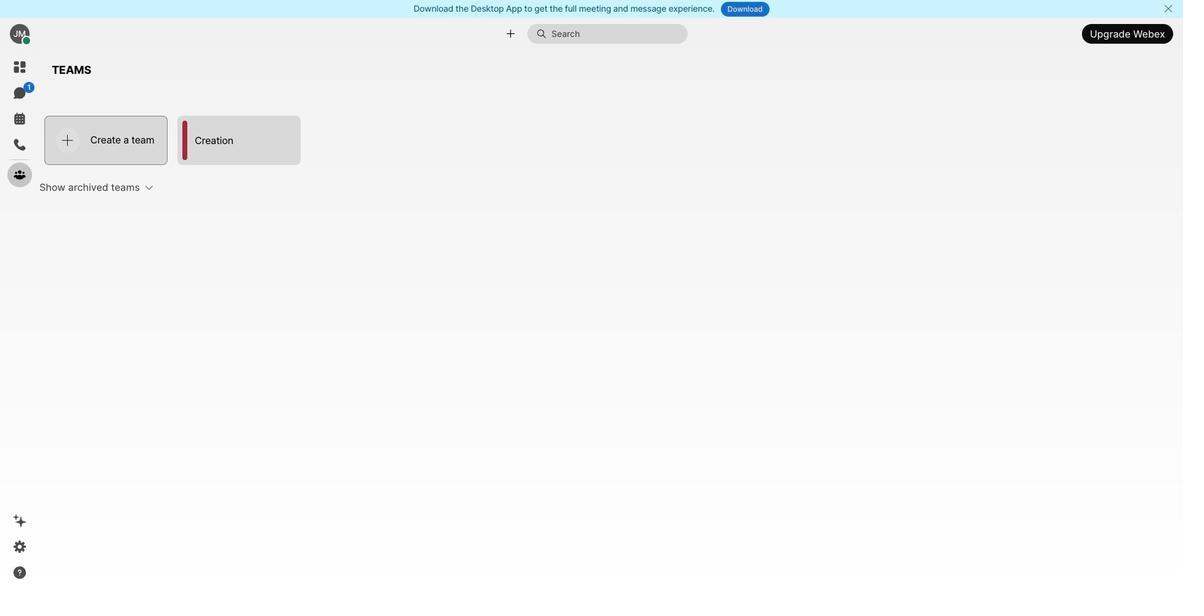 Task type: describe. For each thing, give the bounding box(es) containing it.
cancel_16 image
[[1164, 4, 1174, 14]]

show archived teams image
[[145, 183, 153, 192]]

teams list list
[[39, 111, 1164, 170]]



Task type: locate. For each thing, give the bounding box(es) containing it.
webex tab list
[[7, 55, 35, 187]]

navigation
[[0, 50, 39, 597]]

create new team image
[[62, 135, 73, 146]]



Task type: vqa. For each thing, say whether or not it's contained in the screenshot.
appearance tab in the top of the page
no



